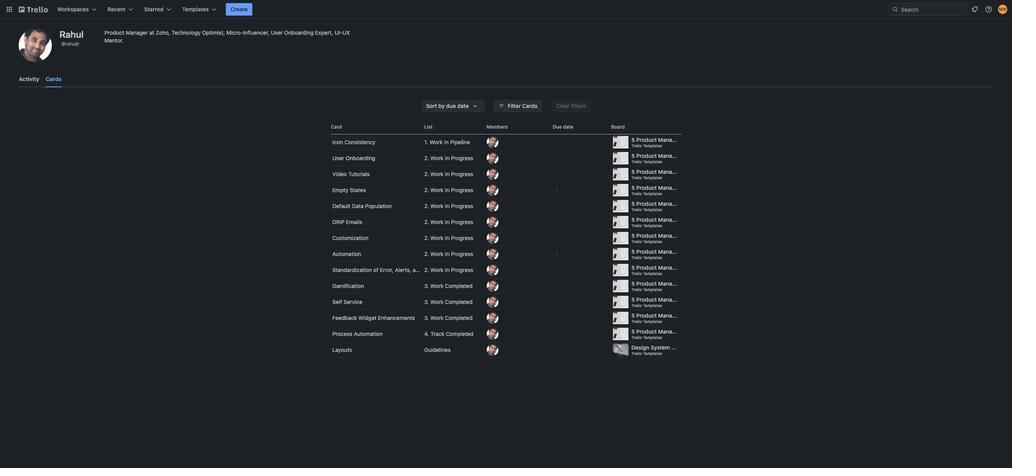 Task type: locate. For each thing, give the bounding box(es) containing it.
rahul (rahuljr) image
[[487, 136, 499, 148], [487, 216, 499, 228], [487, 232, 499, 244], [487, 248, 499, 260], [487, 312, 499, 324]]

date inside popup button
[[458, 102, 469, 109]]

11 trello from the top
[[632, 303, 642, 308]]

product for data
[[637, 200, 657, 207]]

sort by due date
[[426, 102, 469, 109]]

work for widget
[[431, 315, 444, 321]]

7 2. work in progress from the top
[[425, 251, 474, 257]]

2 3. work completed from the top
[[425, 299, 473, 305]]

1 2. from the top
[[425, 155, 429, 161]]

7 trello from the top
[[632, 239, 642, 244]]

work for states
[[431, 187, 444, 193]]

2. for tutorials
[[425, 171, 429, 177]]

4 trello from the top
[[632, 191, 642, 196]]

8 buckets from the top
[[694, 248, 714, 255]]

5 product management buckets trello templates for states
[[632, 184, 714, 196]]

2. work in progress for data
[[425, 203, 474, 209]]

customization
[[333, 235, 369, 241]]

clear filters button
[[552, 100, 591, 112]]

templates for automation
[[643, 255, 663, 260]]

5 progress from the top
[[451, 219, 474, 225]]

3. work completed
[[425, 283, 473, 289], [425, 299, 473, 305], [425, 315, 473, 321]]

3. for widget
[[425, 315, 429, 321]]

filter cards
[[508, 102, 538, 109]]

drip emails link
[[331, 214, 421, 230]]

at
[[149, 29, 154, 36]]

management for widget
[[659, 312, 692, 319]]

1 5 from the top
[[632, 136, 635, 143]]

recent button
[[103, 3, 138, 16]]

customization link
[[331, 230, 421, 246]]

open information menu image
[[986, 5, 993, 13]]

9 rahul (rahuljr) image from the top
[[487, 344, 499, 356]]

2. for of
[[425, 267, 429, 273]]

4 management from the top
[[659, 184, 692, 191]]

user onboarding link
[[331, 150, 421, 166]]

cards right the activity
[[46, 76, 62, 82]]

default
[[333, 203, 351, 209]]

4 buckets from the top
[[694, 184, 714, 191]]

3 rahul (rahuljr) image from the top
[[487, 232, 499, 244]]

rahul (rahuljr) image for emails
[[487, 216, 499, 228]]

feedback widget enhancements
[[333, 315, 415, 321]]

1 rahul (rahuljr) image from the top
[[487, 152, 499, 164]]

4 2. from the top
[[425, 203, 429, 209]]

by
[[439, 102, 445, 109]]

1 horizontal spatial date
[[564, 124, 574, 130]]

layouts
[[333, 346, 352, 353]]

0 vertical spatial date
[[458, 102, 469, 109]]

11 management from the top
[[659, 296, 692, 303]]

3 buckets from the top
[[694, 168, 714, 175]]

8 progress from the top
[[451, 267, 474, 273]]

2 vertical spatial 3.
[[425, 315, 429, 321]]

onboarding down consistency at the top of page
[[346, 155, 376, 161]]

population
[[365, 203, 392, 209]]

8 rahul (rahuljr) image from the top
[[487, 328, 499, 340]]

0 horizontal spatial user
[[271, 29, 283, 36]]

5 for service
[[632, 296, 635, 303]]

4 5 from the top
[[632, 184, 635, 191]]

product inside the product manager at zoho, technology optimist, micro-influencer, user onboarding expert, ui-ux mentor.
[[105, 29, 124, 36]]

1 buckets from the top
[[694, 136, 714, 143]]

1 horizontal spatial cards
[[523, 102, 538, 109]]

10 trello from the top
[[632, 287, 642, 292]]

1 5 product management buckets trello templates from the top
[[632, 136, 714, 148]]

rahul (rahuljr) image for onboarding
[[487, 152, 499, 164]]

0 horizontal spatial cards
[[46, 76, 62, 82]]

6 2. work in progress from the top
[[425, 235, 474, 241]]

templates for process automation
[[643, 335, 663, 340]]

8 5 product management buckets trello templates from the top
[[632, 248, 714, 260]]

5 for data
[[632, 200, 635, 207]]

search image
[[893, 6, 899, 12]]

5
[[632, 136, 635, 143], [632, 152, 635, 159], [632, 168, 635, 175], [632, 184, 635, 191], [632, 200, 635, 207], [632, 216, 635, 223], [632, 232, 635, 239], [632, 248, 635, 255], [632, 264, 635, 271], [632, 280, 635, 287], [632, 296, 635, 303], [632, 312, 635, 319], [632, 328, 635, 335]]

1 trello from the top
[[632, 143, 642, 148]]

8 5 from the top
[[632, 248, 635, 255]]

product for consistency
[[637, 136, 657, 143]]

6 trello from the top
[[632, 223, 642, 228]]

4. track completed
[[425, 330, 474, 337]]

rahul (rahuljr) image
[[487, 152, 499, 164], [487, 168, 499, 180], [487, 184, 499, 196], [487, 200, 499, 212], [487, 264, 499, 276], [487, 280, 499, 292], [487, 296, 499, 308], [487, 328, 499, 340], [487, 344, 499, 356]]

product
[[105, 29, 124, 36], [637, 136, 657, 143], [637, 152, 657, 159], [637, 168, 657, 175], [637, 184, 657, 191], [637, 200, 657, 207], [637, 216, 657, 223], [637, 232, 657, 239], [637, 248, 657, 255], [637, 264, 657, 271], [637, 280, 657, 287], [637, 296, 657, 303], [637, 312, 657, 319], [637, 328, 657, 335]]

in for onboarding
[[445, 155, 450, 161]]

automation down customization on the left
[[333, 251, 361, 257]]

3 3. work completed from the top
[[425, 315, 473, 321]]

1 vertical spatial user
[[333, 155, 344, 161]]

1 horizontal spatial onboarding
[[346, 155, 376, 161]]

icon consistency link
[[331, 134, 421, 150]]

8 management from the top
[[659, 248, 692, 255]]

error,
[[380, 267, 394, 273]]

1 vertical spatial 3. work completed
[[425, 299, 473, 305]]

5 for emails
[[632, 216, 635, 223]]

1 rahul (rahuljr) image from the top
[[487, 136, 499, 148]]

5 2. from the top
[[425, 219, 429, 225]]

2 buckets from the top
[[694, 152, 714, 159]]

trello for tutorials
[[632, 175, 642, 180]]

states
[[350, 187, 366, 193]]

5 product management buckets trello templates for of
[[632, 264, 714, 276]]

2. work in progress
[[425, 155, 474, 161], [425, 171, 474, 177], [425, 187, 474, 193], [425, 203, 474, 209], [425, 219, 474, 225], [425, 235, 474, 241], [425, 251, 474, 257], [425, 267, 474, 273]]

1 management from the top
[[659, 136, 692, 143]]

4 2. work in progress from the top
[[425, 203, 474, 209]]

gamification link
[[331, 278, 421, 294]]

0 vertical spatial automation
[[333, 251, 361, 257]]

0 vertical spatial cards
[[46, 76, 62, 82]]

sort
[[426, 102, 437, 109]]

product for of
[[637, 264, 657, 271]]

switch to… image
[[5, 5, 13, 13]]

pipeline
[[450, 139, 470, 145]]

management for consistency
[[659, 136, 692, 143]]

automation inside automation link
[[333, 251, 361, 257]]

due date
[[553, 124, 574, 130]]

8 2. work in progress from the top
[[425, 267, 474, 273]]

12 buckets from the top
[[694, 312, 714, 319]]

2. work in progress for emails
[[425, 219, 474, 225]]

rahul (rahuljr) image for tutorials
[[487, 168, 499, 180]]

5 product management buckets trello templates
[[632, 136, 714, 148], [632, 152, 714, 164], [632, 168, 714, 180], [632, 184, 714, 196], [632, 200, 714, 212], [632, 216, 714, 228], [632, 232, 714, 244], [632, 248, 714, 260], [632, 264, 714, 276], [632, 280, 714, 292], [632, 296, 714, 308], [632, 312, 714, 324], [632, 328, 714, 340]]

0 vertical spatial user
[[271, 29, 283, 36]]

workspaces button
[[53, 3, 101, 16]]

work for of
[[431, 267, 444, 273]]

13 5 product management buckets trello templates from the top
[[632, 328, 714, 340]]

5 5 from the top
[[632, 200, 635, 207]]

7 2. from the top
[[425, 251, 429, 257]]

6 buckets from the top
[[694, 216, 714, 223]]

recent
[[108, 6, 126, 12]]

automation down widget
[[354, 330, 383, 337]]

buckets for widget
[[694, 312, 714, 319]]

0 horizontal spatial onboarding
[[284, 29, 314, 36]]

1 progress from the top
[[451, 155, 474, 161]]

11 5 from the top
[[632, 296, 635, 303]]

5 for of
[[632, 264, 635, 271]]

6 5 from the top
[[632, 216, 635, 223]]

5 rahul (rahuljr) image from the top
[[487, 264, 499, 276]]

5 5 product management buckets trello templates from the top
[[632, 200, 714, 212]]

3 5 from the top
[[632, 168, 635, 175]]

5 trello from the top
[[632, 207, 642, 212]]

5 for tutorials
[[632, 168, 635, 175]]

3 management from the top
[[659, 168, 692, 175]]

14 trello from the top
[[632, 351, 642, 356]]

user down the icon
[[333, 155, 344, 161]]

5 product management buckets trello templates for service
[[632, 296, 714, 308]]

9 5 from the top
[[632, 264, 635, 271]]

widget
[[359, 315, 377, 321]]

1 vertical spatial date
[[564, 124, 574, 130]]

2. for data
[[425, 203, 429, 209]]

3 5 product management buckets trello templates from the top
[[632, 168, 714, 180]]

5 rahul (rahuljr) image from the top
[[487, 312, 499, 324]]

4 5 product management buckets trello templates from the top
[[632, 184, 714, 196]]

work
[[430, 139, 443, 145], [431, 155, 444, 161], [431, 171, 444, 177], [431, 187, 444, 193], [431, 203, 444, 209], [431, 219, 444, 225], [431, 235, 444, 241], [431, 251, 444, 257], [431, 267, 444, 273], [431, 283, 444, 289], [431, 299, 444, 305], [431, 315, 444, 321]]

11 5 product management buckets trello templates from the top
[[632, 296, 714, 308]]

12 management from the top
[[659, 312, 692, 319]]

1 vertical spatial 3.
[[425, 299, 429, 305]]

process
[[333, 330, 353, 337]]

9 trello from the top
[[632, 271, 642, 276]]

6 5 product management buckets trello templates from the top
[[632, 216, 714, 228]]

7 progress from the top
[[451, 251, 474, 257]]

buckets for emails
[[694, 216, 714, 223]]

standardization
[[333, 267, 372, 273]]

due
[[446, 102, 456, 109]]

2.
[[425, 155, 429, 161], [425, 171, 429, 177], [425, 187, 429, 193], [425, 203, 429, 209], [425, 219, 429, 225], [425, 235, 429, 241], [425, 251, 429, 257], [425, 267, 429, 273]]

3 3. from the top
[[425, 315, 429, 321]]

4 rahul (rahuljr) image from the top
[[487, 200, 499, 212]]

2 rahul (rahuljr) image from the top
[[487, 216, 499, 228]]

1 vertical spatial automation
[[354, 330, 383, 337]]

0 vertical spatial onboarding
[[284, 29, 314, 36]]

buckets for consistency
[[694, 136, 714, 143]]

3 rahul (rahuljr) image from the top
[[487, 184, 499, 196]]

work for consistency
[[430, 139, 443, 145]]

4 progress from the top
[[451, 203, 474, 209]]

cards right filter
[[523, 102, 538, 109]]

trello for data
[[632, 207, 642, 212]]

date
[[458, 102, 469, 109], [564, 124, 574, 130]]

rahul (rahuljr) image for of
[[487, 264, 499, 276]]

templates for self service
[[643, 303, 663, 308]]

13 management from the top
[[659, 328, 692, 335]]

management for of
[[659, 264, 692, 271]]

work for data
[[431, 203, 444, 209]]

3. work completed for service
[[425, 299, 473, 305]]

trello for states
[[632, 191, 642, 196]]

templates for gamification
[[643, 287, 663, 292]]

product manager at zoho, technology optimist, micro-influencer, user onboarding expert, ui-ux mentor.
[[105, 29, 350, 44]]

product for states
[[637, 184, 657, 191]]

video tutorials link
[[331, 166, 421, 182]]

3 trello from the top
[[632, 175, 642, 180]]

onboarding left the expert,
[[284, 29, 314, 36]]

user right influencer, on the top
[[271, 29, 283, 36]]

rahul (rahuljr) image for widget
[[487, 312, 499, 324]]

self service
[[333, 299, 363, 305]]

7 5 from the top
[[632, 232, 635, 239]]

8 2. from the top
[[425, 267, 429, 273]]

2 5 product management buckets trello templates from the top
[[632, 152, 714, 164]]

2 2. from the top
[[425, 171, 429, 177]]

buckets for data
[[694, 200, 714, 207]]

templates for standardization of error, alerts, and warning messages.
[[643, 271, 663, 276]]

progress for data
[[451, 203, 474, 209]]

12 trello from the top
[[632, 319, 642, 324]]

user
[[271, 29, 283, 36], [333, 155, 344, 161]]

1. work in pipeline
[[425, 139, 470, 145]]

2 vertical spatial 3. work completed
[[425, 315, 473, 321]]

9 management from the top
[[659, 264, 692, 271]]

templates inside 'popup button'
[[182, 6, 209, 12]]

emails
[[346, 219, 363, 225]]

4 rahul (rahuljr) image from the top
[[487, 248, 499, 260]]

9 5 product management buckets trello templates from the top
[[632, 264, 714, 276]]

automation
[[333, 251, 361, 257], [354, 330, 383, 337]]

3 2. work in progress from the top
[[425, 187, 474, 193]]

5 management from the top
[[659, 200, 692, 207]]

work for tutorials
[[431, 171, 444, 177]]

2 progress from the top
[[451, 171, 474, 177]]

1 horizontal spatial user
[[333, 155, 344, 161]]

0 horizontal spatial date
[[458, 102, 469, 109]]

rahul (rahuljr) image for service
[[487, 296, 499, 308]]

product for service
[[637, 296, 657, 303]]

7 management from the top
[[659, 232, 692, 239]]

2 management from the top
[[659, 152, 692, 159]]

8 trello from the top
[[632, 255, 642, 260]]

10 management from the top
[[659, 280, 692, 287]]

automation link
[[331, 246, 421, 262]]

guidelines
[[425, 346, 451, 353]]

track
[[431, 330, 445, 337]]

5 for onboarding
[[632, 152, 635, 159]]

13 trello from the top
[[632, 335, 642, 340]]

create
[[231, 6, 248, 12]]

13 buckets from the top
[[694, 328, 714, 335]]

cards
[[46, 76, 62, 82], [523, 102, 538, 109]]

buckets
[[694, 136, 714, 143], [694, 152, 714, 159], [694, 168, 714, 175], [694, 184, 714, 191], [694, 200, 714, 207], [694, 216, 714, 223], [694, 232, 714, 239], [694, 248, 714, 255], [694, 264, 714, 271], [694, 280, 714, 287], [694, 296, 714, 303], [694, 312, 714, 319], [694, 328, 714, 335]]

in for tutorials
[[445, 171, 450, 177]]

4.
[[425, 330, 429, 337]]

templates for default data population
[[643, 207, 663, 212]]

starred button
[[140, 3, 176, 16]]

templates
[[182, 6, 209, 12], [643, 143, 663, 148], [643, 159, 663, 164], [643, 175, 663, 180], [643, 191, 663, 196], [643, 207, 663, 212], [643, 223, 663, 228], [643, 239, 663, 244], [643, 255, 663, 260], [643, 271, 663, 276], [643, 287, 663, 292], [643, 303, 663, 308], [643, 319, 663, 324], [643, 335, 663, 340], [643, 351, 663, 356]]

management for tutorials
[[659, 168, 692, 175]]

3 progress from the top
[[451, 187, 474, 193]]

trello for consistency
[[632, 143, 642, 148]]

0 vertical spatial 3. work completed
[[425, 283, 473, 289]]

3. work completed for widget
[[425, 315, 473, 321]]

5 buckets from the top
[[694, 200, 714, 207]]

2 trello from the top
[[632, 159, 642, 164]]

trello
[[632, 143, 642, 148], [632, 159, 642, 164], [632, 175, 642, 180], [632, 191, 642, 196], [632, 207, 642, 212], [632, 223, 642, 228], [632, 239, 642, 244], [632, 255, 642, 260], [632, 271, 642, 276], [632, 287, 642, 292], [632, 303, 642, 308], [632, 319, 642, 324], [632, 335, 642, 340], [632, 351, 642, 356]]

in for of
[[445, 267, 450, 273]]

micro-
[[227, 29, 243, 36]]

2 rahul (rahuljr) image from the top
[[487, 168, 499, 180]]

1 vertical spatial cards
[[523, 102, 538, 109]]

12 5 product management buckets trello templates from the top
[[632, 312, 714, 324]]

3 2. from the top
[[425, 187, 429, 193]]

progress for states
[[451, 187, 474, 193]]

9 buckets from the top
[[694, 264, 714, 271]]

clear filters
[[557, 102, 586, 109]]

influencer,
[[243, 29, 270, 36]]

1 2. work in progress from the top
[[425, 155, 474, 161]]

manager
[[126, 29, 148, 36]]

self
[[333, 299, 342, 305]]

2. work in progress for onboarding
[[425, 155, 474, 161]]

checklist
[[672, 344, 696, 351]]

clear
[[557, 102, 570, 109]]

2. for onboarding
[[425, 155, 429, 161]]

1.
[[425, 139, 428, 145]]

members
[[487, 124, 508, 130]]

management for service
[[659, 296, 692, 303]]

2 3. from the top
[[425, 299, 429, 305]]

0 vertical spatial 3.
[[425, 283, 429, 289]]

sort by due date button
[[422, 100, 485, 112]]



Task type: describe. For each thing, give the bounding box(es) containing it.
templates inside the design system checklist trello templates
[[643, 351, 663, 356]]

workspaces
[[57, 6, 89, 12]]

management for emails
[[659, 216, 692, 223]]

and
[[413, 267, 422, 273]]

in for data
[[445, 203, 450, 209]]

zoho,
[[156, 29, 170, 36]]

empty states link
[[331, 182, 421, 198]]

default data population link
[[331, 198, 421, 214]]

2. work in progress for states
[[425, 187, 474, 193]]

video
[[333, 171, 347, 177]]

layouts link
[[331, 342, 421, 358]]

templates for drip emails
[[643, 223, 663, 228]]

rahul @rahuljr
[[60, 29, 84, 47]]

6 2. from the top
[[425, 235, 429, 241]]

technology
[[172, 29, 201, 36]]

5 for consistency
[[632, 136, 635, 143]]

in for consistency
[[444, 139, 449, 145]]

icon consistency
[[333, 139, 376, 145]]

process automation link
[[331, 326, 421, 342]]

2. for emails
[[425, 219, 429, 225]]

gamification
[[333, 283, 364, 289]]

user inside the product manager at zoho, technology optimist, micro-influencer, user onboarding expert, ui-ux mentor.
[[271, 29, 283, 36]]

10 5 from the top
[[632, 280, 635, 287]]

progress for tutorials
[[451, 171, 474, 177]]

back to home image
[[19, 3, 48, 16]]

1 3. from the top
[[425, 283, 429, 289]]

alerts,
[[395, 267, 412, 273]]

expert,
[[315, 29, 333, 36]]

ui-
[[335, 29, 343, 36]]

7 5 product management buckets trello templates from the top
[[632, 232, 714, 244]]

self service link
[[331, 294, 421, 310]]

product for tutorials
[[637, 168, 657, 175]]

system
[[651, 344, 670, 351]]

automation inside process automation link
[[354, 330, 383, 337]]

progress for emails
[[451, 219, 474, 225]]

progress for onboarding
[[451, 155, 474, 161]]

product for emails
[[637, 216, 657, 223]]

default data population
[[333, 203, 392, 209]]

optimist,
[[202, 29, 225, 36]]

trello for widget
[[632, 319, 642, 324]]

completed for automation
[[446, 330, 474, 337]]

activity link
[[19, 72, 39, 86]]

10 5 product management buckets trello templates from the top
[[632, 280, 714, 292]]

warning
[[424, 267, 444, 273]]

1 vertical spatial onboarding
[[346, 155, 376, 161]]

progress for of
[[451, 267, 474, 273]]

trello inside the design system checklist trello templates
[[632, 351, 642, 356]]

card
[[331, 124, 342, 130]]

due
[[553, 124, 562, 130]]

5 product management buckets trello templates for data
[[632, 200, 714, 212]]

5 for states
[[632, 184, 635, 191]]

6 rahul (rahuljr) image from the top
[[487, 280, 499, 292]]

tutorials
[[349, 171, 370, 177]]

management for automation
[[659, 328, 692, 335]]

service
[[344, 299, 363, 305]]

filters
[[572, 102, 586, 109]]

filter cards button
[[494, 100, 543, 112]]

product for onboarding
[[637, 152, 657, 159]]

drip emails
[[333, 219, 363, 225]]

completed for service
[[445, 299, 473, 305]]

5 product management buckets trello templates for consistency
[[632, 136, 714, 148]]

templates for icon consistency
[[643, 143, 663, 148]]

create button
[[226, 3, 253, 16]]

enhancements
[[378, 315, 415, 321]]

5 product management buckets trello templates for tutorials
[[632, 168, 714, 180]]

5 for widget
[[632, 312, 635, 319]]

primary element
[[0, 0, 1013, 19]]

5 product management buckets trello templates for automation
[[632, 328, 714, 340]]

messages.
[[445, 267, 472, 273]]

3. for service
[[425, 299, 429, 305]]

starred
[[144, 6, 164, 12]]

5 product management buckets trello templates for widget
[[632, 312, 714, 324]]

Search field
[[890, 3, 968, 16]]

product for widget
[[637, 312, 657, 319]]

buckets for onboarding
[[694, 152, 714, 159]]

user onboarding
[[333, 155, 376, 161]]

filter
[[508, 102, 521, 109]]

empty states
[[333, 187, 366, 193]]

cards link
[[46, 72, 62, 87]]

templates for user onboarding
[[643, 159, 663, 164]]

buckets for automation
[[694, 328, 714, 335]]

board
[[612, 124, 625, 130]]

standardization of error, alerts, and warning messages.
[[333, 267, 472, 273]]

user inside user onboarding link
[[333, 155, 344, 161]]

5 product management buckets trello templates for emails
[[632, 216, 714, 228]]

management for onboarding
[[659, 152, 692, 159]]

in for emails
[[445, 219, 450, 225]]

templates for empty states
[[643, 191, 663, 196]]

10 buckets from the top
[[694, 280, 714, 287]]

maria williams (mariawilliams94) image
[[999, 5, 1008, 14]]

templates for video tutorials
[[643, 175, 663, 180]]

data
[[352, 203, 364, 209]]

7 buckets from the top
[[694, 232, 714, 239]]

templates button
[[178, 3, 221, 16]]

buckets for tutorials
[[694, 168, 714, 175]]

buckets for of
[[694, 264, 714, 271]]

work for service
[[431, 299, 444, 305]]

1 3. work completed from the top
[[425, 283, 473, 289]]

activity
[[19, 76, 39, 82]]

design
[[632, 344, 650, 351]]

icon
[[333, 139, 343, 145]]

@rahuljr
[[61, 41, 79, 47]]

feedback
[[333, 315, 357, 321]]

templates for feedback widget enhancements
[[643, 319, 663, 324]]

0 notifications image
[[971, 5, 980, 14]]

6 progress from the top
[[451, 235, 474, 241]]

completed for widget
[[445, 315, 473, 321]]

trello for automation
[[632, 335, 642, 340]]

rahul image
[[19, 29, 52, 62]]

ux
[[343, 29, 350, 36]]

2. for states
[[425, 187, 429, 193]]

5 for automation
[[632, 328, 635, 335]]

list
[[425, 124, 433, 130]]

rahul (rahuljr) image for consistency
[[487, 136, 499, 148]]

management for states
[[659, 184, 692, 191]]

design system checklist trello templates
[[632, 344, 696, 356]]

consistency
[[345, 139, 376, 145]]

5 product management buckets trello templates for onboarding
[[632, 152, 714, 164]]

onboarding inside the product manager at zoho, technology optimist, micro-influencer, user onboarding expert, ui-ux mentor.
[[284, 29, 314, 36]]

2. work in progress for tutorials
[[425, 171, 474, 177]]

rahul (rahuljr) image for data
[[487, 200, 499, 212]]

trello for of
[[632, 271, 642, 276]]

standardization of error, alerts, and warning messages. link
[[331, 262, 472, 278]]

management for data
[[659, 200, 692, 207]]

product for automation
[[637, 328, 657, 335]]

cards inside button
[[523, 102, 538, 109]]

in for states
[[445, 187, 450, 193]]

rahul
[[60, 29, 84, 40]]

feedback widget enhancements link
[[331, 310, 421, 326]]

buckets for states
[[694, 184, 714, 191]]

empty
[[333, 187, 349, 193]]

mentor.
[[105, 37, 124, 44]]

drip
[[333, 219, 345, 225]]

of
[[374, 267, 379, 273]]

video tutorials
[[333, 171, 370, 177]]

templates for customization
[[643, 239, 663, 244]]



Task type: vqa. For each thing, say whether or not it's contained in the screenshot.


